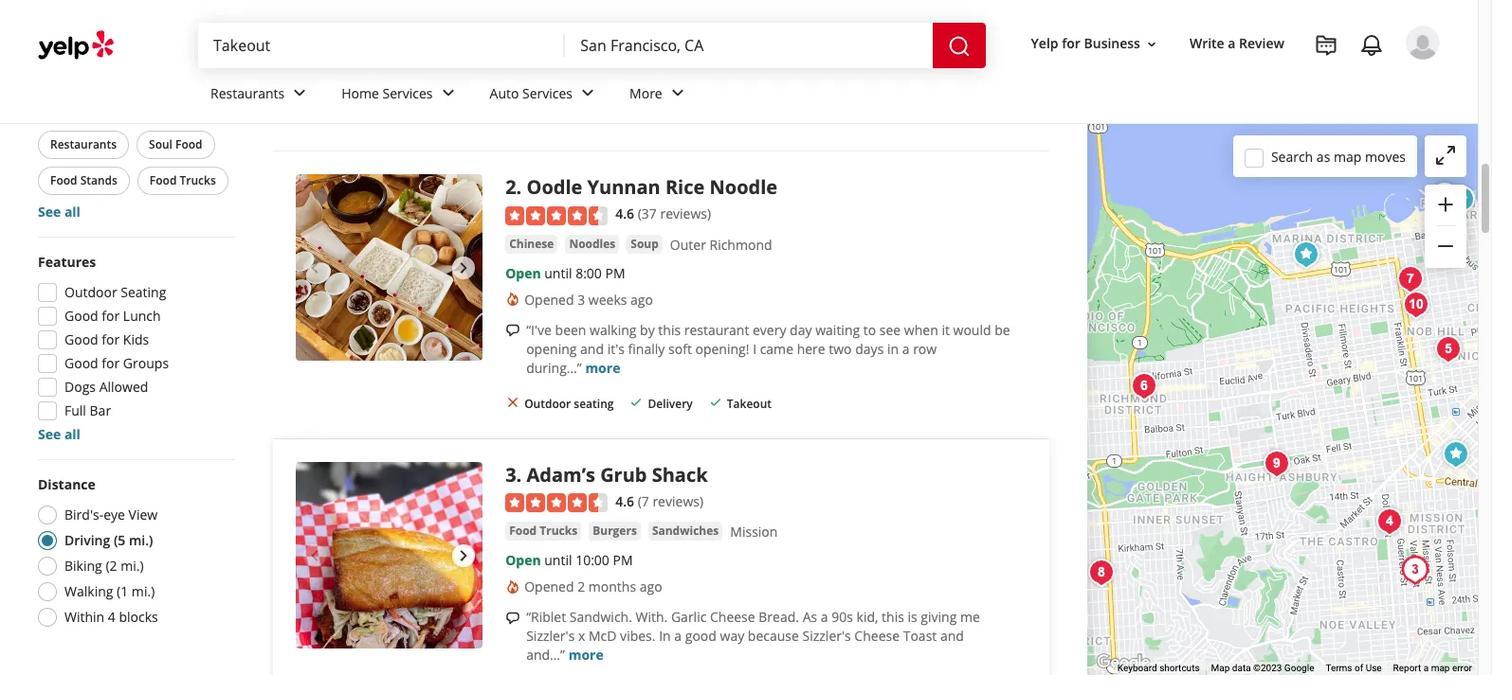Task type: vqa. For each thing, say whether or not it's contained in the screenshot.
the eye
yes



Task type: describe. For each thing, give the bounding box(es) containing it.
16 speech v2 image for 3
[[505, 612, 521, 627]]

1 vertical spatial of
[[1355, 664, 1364, 674]]

in
[[659, 628, 671, 646]]

in
[[887, 340, 899, 358]]

moves
[[1365, 147, 1406, 165]]

noodles button
[[565, 235, 619, 254]]

mama mu's bistro image
[[1083, 555, 1121, 593]]

bird's-
[[64, 506, 104, 524]]

for for lunch
[[102, 307, 120, 325]]

burgers link
[[589, 523, 641, 542]]

soul
[[149, 137, 172, 153]]

a right the as
[[821, 609, 828, 627]]

sandwiches
[[652, 524, 719, 540]]

soup link
[[627, 235, 663, 254]]

auto services
[[490, 84, 573, 102]]

all for category
[[64, 203, 80, 221]]

16 checkmark v2 image for delivery
[[629, 396, 644, 411]]

of inside "mr beast wtf. i got one of your burgers and its been 30 minutes and im still on the toilet holding onto the toilet paper for dear life. why did i deserve this…"
[[673, 33, 686, 51]]

waiting
[[816, 321, 860, 339]]

allowed
[[99, 378, 148, 396]]

terms
[[1326, 664, 1353, 674]]

opened 3 weeks ago
[[524, 291, 653, 309]]

0 horizontal spatial i
[[616, 33, 619, 51]]

yelp for business button
[[1024, 27, 1167, 61]]

map for error
[[1431, 664, 1450, 674]]

data
[[1232, 664, 1251, 674]]

mi.) for walking (1 mi.)
[[132, 583, 155, 601]]

me
[[960, 609, 980, 627]]

0 horizontal spatial 2
[[505, 175, 516, 200]]

a inside "write a review" link
[[1228, 35, 1236, 53]]

oodle yunnan rice noodle image
[[296, 175, 483, 362]]

4.6 star rating image for adam's
[[505, 494, 608, 513]]

stands
[[80, 173, 117, 189]]

is
[[908, 609, 917, 627]]

bun appétit image
[[1437, 436, 1475, 474]]

0 vertical spatial more
[[567, 71, 603, 89]]

10:00
[[576, 552, 610, 570]]

within 4 blocks
[[64, 609, 158, 627]]

keyboard shortcuts button
[[1118, 663, 1200, 676]]

1 horizontal spatial 3
[[578, 291, 585, 309]]

next image for opened
[[452, 545, 475, 568]]

notifications image
[[1361, 34, 1383, 57]]

1 previous image from the top
[[303, 18, 326, 41]]

projects image
[[1315, 34, 1338, 57]]

. for 2
[[516, 175, 522, 200]]

did
[[873, 52, 893, 70]]

2 sizzler's from the left
[[803, 628, 851, 646]]

groups
[[123, 355, 169, 373]]

group containing features
[[32, 253, 235, 445]]

16 close v2 image
[[505, 396, 521, 411]]

slideshow element for 3
[[296, 463, 483, 650]]

outer
[[670, 236, 706, 254]]

im
[[952, 33, 968, 51]]

because
[[748, 628, 799, 646]]

food inside button
[[175, 137, 202, 153]]

previous image for 3
[[303, 545, 326, 568]]

dogs
[[64, 378, 96, 396]]

ihop image
[[1443, 181, 1481, 219]]

by
[[640, 321, 655, 339]]

within
[[64, 609, 104, 627]]

been inside "i've been walking by this restaurant every day waiting to see when it would be opening and it's finally soft opening! i came here two days in a row during…"
[[555, 321, 586, 339]]

16 speech v2 image for 2
[[505, 324, 521, 339]]

a right report at the bottom right of the page
[[1424, 664, 1429, 674]]

noodles
[[569, 236, 616, 252]]

4.6 for yunnan
[[615, 205, 634, 223]]

sf hole in the wall pizza image
[[1287, 236, 1325, 274]]

walking
[[590, 321, 637, 339]]

"i've been walking by this restaurant every day waiting to see when it would be opening and it's finally soft opening! i came here two days in a row during…"
[[526, 321, 1010, 377]]

4.6 for grub
[[615, 493, 634, 511]]

biking (2 mi.)
[[64, 557, 144, 575]]

24 chevron down v2 image for home services
[[437, 82, 459, 105]]

see all for category
[[38, 203, 80, 221]]

good for kids
[[64, 331, 149, 349]]

seating
[[121, 283, 166, 301]]

wtf.
[[590, 33, 613, 51]]

food trucks link
[[505, 523, 581, 542]]

none field "near"
[[581, 35, 917, 56]]

yelp
[[1031, 35, 1059, 53]]

until for adam's
[[544, 552, 572, 570]]

good
[[685, 628, 717, 646]]

report
[[1393, 664, 1421, 674]]

30
[[852, 33, 867, 51]]

sandwiches button
[[648, 523, 723, 542]]

previous image for 2
[[303, 257, 326, 280]]

terms of use link
[[1326, 664, 1382, 674]]

1 vertical spatial 3
[[505, 463, 516, 488]]

more for yunnan
[[585, 359, 620, 377]]

outdoor for outdoor seating
[[524, 396, 571, 412]]

been inside "mr beast wtf. i got one of your burgers and its been 30 minutes and im still on the toilet holding onto the toilet paper for dear life. why did i deserve this…"
[[818, 33, 849, 51]]

and left its
[[773, 33, 796, 51]]

see all button for features
[[38, 426, 80, 444]]

minutes
[[871, 33, 921, 51]]

got
[[623, 33, 643, 51]]

adam's grub shack image
[[296, 463, 483, 650]]

reviews) for rice
[[660, 205, 711, 223]]

search as map moves
[[1271, 147, 1406, 165]]

24 chevron down v2 image for auto services
[[576, 82, 599, 105]]

services for home services
[[383, 84, 433, 102]]

outer richmond
[[670, 236, 772, 254]]

search
[[1271, 147, 1313, 165]]

see
[[880, 321, 901, 339]]

pm for grub
[[613, 552, 633, 570]]

error
[[1452, 664, 1472, 674]]

blocks
[[119, 609, 158, 627]]

©2023
[[1253, 664, 1282, 674]]

toast
[[903, 628, 937, 646]]

write a review
[[1190, 35, 1285, 53]]

good for good for kids
[[64, 331, 98, 349]]

"i've
[[526, 321, 552, 339]]

(7
[[638, 493, 649, 511]]

8:00
[[576, 264, 602, 282]]

24 chevron down v2 image
[[288, 82, 311, 105]]

mi.) for biking (2 mi.)
[[121, 557, 144, 575]]

walking
[[64, 583, 113, 601]]

sandwich.
[[570, 609, 632, 627]]

category
[[38, 28, 97, 46]]

good for lunch
[[64, 307, 161, 325]]

burgers button
[[589, 523, 641, 542]]

see all for features
[[38, 426, 80, 444]]

1 vertical spatial 2
[[578, 579, 585, 597]]

adam's grub shack image
[[1396, 552, 1434, 590]]

map data ©2023 google
[[1211, 664, 1314, 674]]

opening
[[526, 340, 577, 358]]

it
[[942, 321, 950, 339]]

1 horizontal spatial cheese
[[855, 628, 900, 646]]

as
[[803, 609, 817, 627]]

services for auto services
[[522, 84, 573, 102]]

one
[[646, 33, 670, 51]]

days
[[855, 340, 884, 358]]

here
[[797, 340, 825, 358]]

adam's
[[527, 463, 595, 488]]

restaurant
[[684, 321, 749, 339]]

food for rightmost food trucks "button"
[[509, 524, 537, 540]]

map region
[[872, 110, 1492, 676]]

food for food stands button
[[50, 173, 77, 189]]

4.6 star rating image for oodle
[[505, 206, 608, 225]]

food for the left food trucks "button"
[[150, 173, 177, 189]]

4.6 (37 reviews)
[[615, 205, 711, 223]]

16 flame v2 image
[[505, 292, 521, 308]]

group containing category
[[34, 28, 235, 222]]

bandit dolores image
[[1371, 503, 1409, 541]]



Task type: locate. For each thing, give the bounding box(es) containing it.
0 horizontal spatial sizzler's
[[526, 628, 575, 646]]

1 horizontal spatial none field
[[581, 35, 917, 56]]

2 services from the left
[[522, 84, 573, 102]]

1 next image from the top
[[452, 18, 475, 41]]

1 see from the top
[[38, 203, 61, 221]]

1 horizontal spatial this
[[882, 609, 904, 627]]

report a map error link
[[1393, 664, 1472, 674]]

outdoor for outdoor seating
[[64, 283, 117, 301]]

0 vertical spatial this
[[658, 321, 681, 339]]

food trucks button down soul food button
[[137, 167, 228, 195]]

a right write
[[1228, 35, 1236, 53]]

for down 'good for kids'
[[102, 355, 120, 373]]

1 vertical spatial been
[[555, 321, 586, 339]]

onto
[[635, 52, 664, 70]]

1 vertical spatial open
[[505, 552, 541, 570]]

16 chevron down v2 image
[[1144, 37, 1159, 52]]

ago for grub
[[640, 579, 662, 597]]

open up 16 flame v2 image
[[505, 552, 541, 570]]

day
[[790, 321, 812, 339]]

2 vertical spatial previous image
[[303, 545, 326, 568]]

toilet down your
[[691, 52, 723, 70]]

1 vertical spatial until
[[544, 552, 572, 570]]

came
[[760, 340, 794, 358]]

none field find
[[213, 35, 550, 56]]

soft
[[668, 340, 692, 358]]

24 chevron down v2 image down holding
[[576, 82, 599, 105]]

0 vertical spatial see all button
[[38, 203, 80, 221]]

outdoor right the 16 close v2 icon
[[524, 396, 571, 412]]

1 horizontal spatial toilet
[[691, 52, 723, 70]]

None search field
[[198, 23, 989, 68]]

0 horizontal spatial map
[[1334, 147, 1362, 165]]

0 vertical spatial 4.6 star rating image
[[505, 206, 608, 225]]

0 horizontal spatial been
[[555, 321, 586, 339]]

your
[[689, 33, 718, 51]]

sandy's image
[[1258, 446, 1296, 484]]

0 vertical spatial 2
[[505, 175, 516, 200]]

0 horizontal spatial delivery
[[524, 108, 569, 124]]

1 . from the top
[[516, 175, 522, 200]]

1 vertical spatial pm
[[613, 552, 633, 570]]

food down soul
[[150, 173, 177, 189]]

map right the as
[[1334, 147, 1362, 165]]

good down good for lunch
[[64, 331, 98, 349]]

see down food stands button
[[38, 203, 61, 221]]

this left is
[[882, 609, 904, 627]]

outdoor inside 'group'
[[64, 283, 117, 301]]

this
[[658, 321, 681, 339], [882, 609, 904, 627]]

0 horizontal spatial the
[[526, 52, 547, 70]]

search image
[[948, 35, 970, 57]]

16 flame v2 image
[[505, 581, 521, 596]]

open until 10:00 pm
[[505, 552, 633, 570]]

ago up by
[[631, 291, 653, 309]]

reviews) for shack
[[653, 493, 704, 511]]

services
[[383, 84, 433, 102], [522, 84, 573, 102]]

1 sizzler's from the left
[[526, 628, 575, 646]]

chinese
[[509, 236, 554, 252]]

for for business
[[1062, 35, 1081, 53]]

mrbeast burger image
[[296, 0, 483, 123]]

1 opened from the top
[[524, 291, 574, 309]]

life.
[[819, 52, 841, 70]]

16 speech v2 image
[[505, 324, 521, 339], [505, 612, 521, 627]]

3 left weeks
[[578, 291, 585, 309]]

distance
[[38, 476, 96, 494]]

2 16 speech v2 image from the top
[[505, 612, 521, 627]]

24 chevron down v2 image for more
[[666, 82, 689, 105]]

more down the it's
[[585, 359, 620, 377]]

. left the "adam's"
[[516, 463, 522, 488]]

good up 'good for kids'
[[64, 307, 98, 325]]

0 horizontal spatial 3
[[505, 463, 516, 488]]

more link down the it's
[[585, 359, 620, 377]]

soup
[[631, 236, 659, 252]]

1 see all button from the top
[[38, 203, 80, 221]]

adam's grub shack link
[[527, 463, 708, 488]]

opened for oodle
[[524, 291, 574, 309]]

slideshow element for 2
[[296, 175, 483, 362]]

see all button for category
[[38, 203, 80, 221]]

. left oodle
[[516, 175, 522, 200]]

1 all from the top
[[64, 203, 80, 221]]

all for features
[[64, 426, 80, 444]]

0 horizontal spatial food trucks button
[[137, 167, 228, 195]]

0 horizontal spatial this
[[658, 321, 681, 339]]

16 checkmark v2 image right seating
[[629, 396, 644, 411]]

1 slideshow element from the top
[[296, 0, 483, 123]]

restaurants left 24 chevron down v2 image
[[210, 84, 285, 102]]

1 open from the top
[[505, 264, 541, 282]]

ago for yunnan
[[631, 291, 653, 309]]

mission
[[730, 524, 778, 542]]

1 horizontal spatial 24 chevron down v2 image
[[576, 82, 599, 105]]

16 speech v2 image down 16 flame v2 image
[[505, 612, 521, 627]]

0 vertical spatial good
[[64, 307, 98, 325]]

mi.) right (2
[[121, 557, 144, 575]]

food stands button
[[38, 167, 130, 195]]

open for adam's grub shack
[[505, 552, 541, 570]]

4.6 star rating image down oodle
[[505, 206, 608, 225]]

outdoor up good for lunch
[[64, 283, 117, 301]]

bar
[[90, 402, 111, 420]]

0 vertical spatial i
[[616, 33, 619, 51]]

opening!
[[695, 340, 749, 358]]

rice
[[665, 175, 705, 200]]

1 horizontal spatial outdoor
[[524, 396, 571, 412]]

more
[[567, 71, 603, 89], [585, 359, 620, 377], [569, 647, 604, 665]]

applebee's grill + bar image
[[1426, 178, 1464, 216]]

and…"
[[526, 647, 565, 665]]

sizzler's
[[526, 628, 575, 646], [803, 628, 851, 646]]

0 vertical spatial map
[[1334, 147, 1362, 165]]

deserve
[[903, 52, 952, 70]]

toilet
[[550, 52, 582, 70], [691, 52, 723, 70]]

1 horizontal spatial delivery
[[648, 396, 693, 412]]

a
[[1228, 35, 1236, 53], [902, 340, 910, 358], [821, 609, 828, 627], [674, 628, 682, 646], [1424, 664, 1429, 674]]

2 4.6 from the top
[[615, 493, 634, 511]]

4.6 left (7 in the left bottom of the page
[[615, 493, 634, 511]]

months
[[589, 579, 636, 597]]

0 vertical spatial reviews)
[[660, 205, 711, 223]]

1 vertical spatial delivery
[[648, 396, 693, 412]]

0 vertical spatial see all
[[38, 203, 80, 221]]

next image
[[452, 257, 475, 280]]

1 vertical spatial map
[[1431, 664, 1450, 674]]

all down 'full'
[[64, 426, 80, 444]]

a right in
[[902, 340, 910, 358]]

until for oodle
[[544, 264, 572, 282]]

4
[[108, 609, 115, 627]]

this…"
[[526, 71, 564, 89]]

4.6 star rating image down the "adam's"
[[505, 494, 608, 513]]

zoom in image
[[1434, 193, 1457, 216]]

opened for adam's
[[524, 579, 574, 597]]

more down 'x'
[[569, 647, 604, 665]]

as
[[1317, 147, 1330, 165]]

user actions element
[[1016, 24, 1467, 140]]

reviews)
[[660, 205, 711, 223], [653, 493, 704, 511]]

two
[[829, 340, 852, 358]]

why
[[845, 52, 870, 70]]

1 horizontal spatial food trucks
[[509, 524, 578, 540]]

food
[[175, 137, 202, 153], [50, 173, 77, 189], [150, 173, 177, 189], [509, 524, 537, 540]]

sizzler's down "riblet
[[526, 628, 575, 646]]

2 the from the left
[[667, 52, 688, 70]]

None field
[[213, 35, 550, 56], [581, 35, 917, 56]]

1 vertical spatial 4.6 star rating image
[[505, 494, 608, 513]]

trucks for rightmost food trucks "button"
[[540, 524, 578, 540]]

this up soft
[[658, 321, 681, 339]]

1 vertical spatial see
[[38, 426, 61, 444]]

more link for yunnan
[[585, 359, 620, 377]]

2 vertical spatial more
[[569, 647, 604, 665]]

see all button down 'full'
[[38, 426, 80, 444]]

kokio republic image
[[1430, 331, 1468, 369]]

bread.
[[759, 609, 799, 627]]

restaurants for restaurants "link"
[[210, 84, 285, 102]]

home
[[342, 84, 379, 102]]

0 vertical spatial been
[[818, 33, 849, 51]]

(2
[[106, 557, 117, 575]]

open for oodle yunnan rice noodle
[[505, 264, 541, 282]]

food left stands
[[50, 173, 77, 189]]

2 see from the top
[[38, 426, 61, 444]]

ollei image
[[1392, 261, 1430, 299]]

1 vertical spatial more link
[[585, 359, 620, 377]]

1 vertical spatial .
[[516, 463, 522, 488]]

business
[[1084, 35, 1141, 53]]

more link
[[567, 71, 603, 89], [585, 359, 620, 377], [569, 647, 604, 665]]

3 left the "adam's"
[[505, 463, 516, 488]]

good for groups
[[64, 355, 169, 373]]

been up life.
[[818, 33, 849, 51]]

3 24 chevron down v2 image from the left
[[666, 82, 689, 105]]

oodle yunnan rice noodle link
[[527, 175, 778, 200]]

0 vertical spatial .
[[516, 175, 522, 200]]

for up 'good for kids'
[[102, 307, 120, 325]]

richmond
[[710, 236, 772, 254]]

0 vertical spatial open
[[505, 264, 541, 282]]

been up "opening"
[[555, 321, 586, 339]]

for left dear
[[766, 52, 784, 70]]

dear
[[787, 52, 816, 70]]

0 vertical spatial slideshow element
[[296, 0, 483, 123]]

group
[[34, 28, 235, 222], [1425, 185, 1467, 268], [32, 253, 235, 445]]

open
[[505, 264, 541, 282], [505, 552, 541, 570]]

1 4.6 star rating image from the top
[[505, 206, 608, 225]]

24 chevron down v2 image
[[437, 82, 459, 105], [576, 82, 599, 105], [666, 82, 689, 105]]

0 horizontal spatial cheese
[[710, 609, 755, 627]]

good
[[64, 307, 98, 325], [64, 331, 98, 349], [64, 355, 98, 373]]

a inside "i've been walking by this restaurant every day waiting to see when it would be opening and it's finally soft opening! i came here two days in a row during…"
[[902, 340, 910, 358]]

0 horizontal spatial of
[[673, 33, 686, 51]]

for down good for lunch
[[102, 331, 120, 349]]

reviews) down shack
[[653, 493, 704, 511]]

see for category
[[38, 203, 61, 221]]

0 horizontal spatial services
[[383, 84, 433, 102]]

giving
[[921, 609, 957, 627]]

0 vertical spatial until
[[544, 264, 572, 282]]

3 . adam's grub shack
[[505, 463, 708, 488]]

good for good for lunch
[[64, 307, 98, 325]]

2 until from the top
[[544, 552, 572, 570]]

mi.) for driving (5 mi.)
[[129, 532, 153, 550]]

3 good from the top
[[64, 355, 98, 373]]

korean soul chicken image
[[1397, 286, 1435, 324]]

2 vertical spatial good
[[64, 355, 98, 373]]

0 vertical spatial 16 speech v2 image
[[505, 324, 521, 339]]

for for groups
[[102, 355, 120, 373]]

"riblet sandwich.   with.   garlic cheese bread.   as a 90s kid, this is giving me sizzler's x mcd vibes.   in a good way because sizzler's cheese toast and and…"
[[526, 609, 980, 665]]

24 chevron down v2 image left auto
[[437, 82, 459, 105]]

opened down open until 8:00 pm on the left top of the page
[[524, 291, 574, 309]]

map
[[1211, 664, 1230, 674]]

use
[[1366, 664, 1382, 674]]

for
[[1062, 35, 1081, 53], [766, 52, 784, 70], [102, 307, 120, 325], [102, 331, 120, 349], [102, 355, 120, 373]]

food trucks down soul food button
[[150, 173, 216, 189]]

good up dogs
[[64, 355, 98, 373]]

0 vertical spatial trucks
[[180, 173, 216, 189]]

16 checkmark v2 image for takeout
[[708, 396, 723, 411]]

0 vertical spatial ago
[[631, 291, 653, 309]]

restaurants inside "button"
[[50, 137, 117, 153]]

24 chevron down v2 image inside more link
[[666, 82, 689, 105]]

business categories element
[[195, 68, 1440, 123]]

shack
[[652, 463, 708, 488]]

24 chevron down v2 image inside home services link
[[437, 82, 459, 105]]

next image for "mr
[[452, 18, 475, 41]]

chinese button
[[505, 235, 558, 254]]

see all button
[[38, 203, 80, 221], [38, 426, 80, 444]]

open up 16 flame v2 icon
[[505, 264, 541, 282]]

be
[[995, 321, 1010, 339]]

beast
[[552, 33, 586, 51]]

1 16 checkmark v2 image from the left
[[629, 396, 644, 411]]

of right one
[[673, 33, 686, 51]]

16 checkmark v2 image left takeout
[[708, 396, 723, 411]]

restaurants for the restaurants "button"
[[50, 137, 117, 153]]

bird's-eye view
[[64, 506, 158, 524]]

opened up "riblet
[[524, 579, 574, 597]]

1 vertical spatial good
[[64, 331, 98, 349]]

sizzler's down 90s
[[803, 628, 851, 646]]

1 vertical spatial slideshow element
[[296, 175, 483, 362]]

trucks inside 'group'
[[180, 173, 216, 189]]

mi.) right (1
[[132, 583, 155, 601]]

more for grub
[[569, 647, 604, 665]]

1 horizontal spatial sizzler's
[[803, 628, 851, 646]]

terms of use
[[1326, 664, 1382, 674]]

2 all from the top
[[64, 426, 80, 444]]

1 vertical spatial mi.)
[[121, 557, 144, 575]]

1 services from the left
[[383, 84, 433, 102]]

1 good from the top
[[64, 307, 98, 325]]

0 vertical spatial outdoor
[[64, 283, 117, 301]]

delivery down soft
[[648, 396, 693, 412]]

the down "mr
[[526, 52, 547, 70]]

delivery down auto services
[[524, 108, 569, 124]]

4.6 star rating image
[[505, 206, 608, 225], [505, 494, 608, 513]]

1 24 chevron down v2 image from the left
[[437, 82, 459, 105]]

restaurants inside restaurants "link"
[[210, 84, 285, 102]]

0 vertical spatial all
[[64, 203, 80, 221]]

mi.)
[[129, 532, 153, 550], [121, 557, 144, 575], [132, 583, 155, 601]]

1 none field from the left
[[213, 35, 550, 56]]

food trucks inside 'link'
[[509, 524, 578, 540]]

shortcuts
[[1160, 664, 1200, 674]]

view
[[129, 506, 158, 524]]

food trucks for rightmost food trucks "button"
[[509, 524, 578, 540]]

2 none field from the left
[[581, 35, 917, 56]]

0 horizontal spatial outdoor
[[64, 283, 117, 301]]

1 horizontal spatial of
[[1355, 664, 1364, 674]]

keyboard
[[1118, 664, 1157, 674]]

16 speech v2 image left "i've
[[505, 324, 521, 339]]

this inside "riblet sandwich.   with.   garlic cheese bread.   as a 90s kid, this is giving me sizzler's x mcd vibes.   in a good way because sizzler's cheese toast and and…"
[[882, 609, 904, 627]]

2 see all button from the top
[[38, 426, 80, 444]]

good for good for groups
[[64, 355, 98, 373]]

see for features
[[38, 426, 61, 444]]

1 4.6 from the top
[[615, 205, 634, 223]]

write
[[1190, 35, 1225, 53]]

trucks for the left food trucks "button"
[[180, 173, 216, 189]]

i left got
[[616, 33, 619, 51]]

2 next image from the top
[[452, 545, 475, 568]]

pm up "months"
[[613, 552, 633, 570]]

2 . from the top
[[516, 463, 522, 488]]

trucks up open until 10:00 pm
[[540, 524, 578, 540]]

been
[[818, 33, 849, 51], [555, 321, 586, 339]]

2 slideshow element from the top
[[296, 175, 483, 362]]

2 opened from the top
[[524, 579, 574, 597]]

zoom out image
[[1434, 235, 1457, 258]]

toilet down beast
[[550, 52, 582, 70]]

still
[[971, 33, 992, 51]]

see all button down food stands button
[[38, 203, 80, 221]]

option group containing distance
[[32, 476, 235, 633]]

reviews) down rice
[[660, 205, 711, 223]]

vibes.
[[620, 628, 656, 646]]

24 chevron down v2 image right more at the top of the page
[[666, 82, 689, 105]]

1 vertical spatial all
[[64, 426, 80, 444]]

1 vertical spatial food trucks
[[509, 524, 578, 540]]

more link down holding
[[567, 71, 603, 89]]

2 toilet from the left
[[691, 52, 723, 70]]

pm for yunnan
[[605, 264, 625, 282]]

1 toilet from the left
[[550, 52, 582, 70]]

2 vertical spatial slideshow element
[[296, 463, 483, 650]]

chinese link
[[505, 235, 558, 254]]

0 vertical spatial delivery
[[524, 108, 569, 124]]

previous image
[[303, 18, 326, 41], [303, 257, 326, 280], [303, 545, 326, 568]]

for for kids
[[102, 331, 120, 349]]

1 vertical spatial see all button
[[38, 426, 80, 444]]

until left 8:00
[[544, 264, 572, 282]]

trucks inside food trucks 'link'
[[540, 524, 578, 540]]

0 horizontal spatial food trucks
[[150, 173, 216, 189]]

and inside "i've been walking by this restaurant every day waiting to see when it would be opening and it's finally soft opening! i came here two days in a row during…"
[[580, 340, 604, 358]]

google image
[[1092, 651, 1155, 676]]

16 checkmark v2 image
[[629, 396, 644, 411], [708, 396, 723, 411]]

restaurants up food stands on the top left
[[50, 137, 117, 153]]

1 16 speech v2 image from the top
[[505, 324, 521, 339]]

2 left oodle
[[505, 175, 516, 200]]

slideshow element
[[296, 0, 483, 123], [296, 175, 483, 362], [296, 463, 483, 650]]

and inside "riblet sandwich.   with.   garlic cheese bread.   as a 90s kid, this is giving me sizzler's x mcd vibes.   in a good way because sizzler's cheese toast and and…"
[[940, 628, 964, 646]]

for inside yelp for business "button"
[[1062, 35, 1081, 53]]

0 vertical spatial food trucks button
[[137, 167, 228, 195]]

and left the it's
[[580, 340, 604, 358]]

"mr beast wtf. i got one of your burgers and its been 30 minutes and im still on the toilet holding onto the toilet paper for dear life. why did i deserve this…"
[[526, 33, 1012, 89]]

2 down 10:00
[[578, 579, 585, 597]]

1 vertical spatial more
[[585, 359, 620, 377]]

1 vertical spatial 4.6
[[615, 493, 634, 511]]

0 horizontal spatial trucks
[[180, 173, 216, 189]]

1 horizontal spatial the
[[667, 52, 688, 70]]

when
[[904, 321, 938, 339]]

during…"
[[526, 359, 582, 377]]

1 see all from the top
[[38, 203, 80, 221]]

google
[[1285, 664, 1314, 674]]

0 vertical spatial previous image
[[303, 18, 326, 41]]

map for moves
[[1334, 147, 1362, 165]]

this inside "i've been walking by this restaurant every day waiting to see when it would be opening and it's finally soft opening! i came here two days in a row during…"
[[658, 321, 681, 339]]

0 horizontal spatial 24 chevron down v2 image
[[437, 82, 459, 105]]

noodle
[[710, 175, 778, 200]]

24 chevron down v2 image inside the auto services link
[[576, 82, 599, 105]]

the down one
[[667, 52, 688, 70]]

with.
[[636, 609, 668, 627]]

2 good from the top
[[64, 331, 98, 349]]

0 vertical spatial 4.6
[[615, 205, 634, 223]]

1 vertical spatial i
[[896, 52, 900, 70]]

0 vertical spatial more link
[[567, 71, 603, 89]]

cheese down kid,
[[855, 628, 900, 646]]

next image
[[452, 18, 475, 41], [452, 545, 475, 568]]

x
[[578, 628, 585, 646]]

1 horizontal spatial restaurants
[[210, 84, 285, 102]]

and down 'giving'
[[940, 628, 964, 646]]

2 4.6 star rating image from the top
[[505, 494, 608, 513]]

Find text field
[[213, 35, 550, 56]]

more
[[630, 84, 662, 102]]

services right home
[[383, 84, 433, 102]]

trucks down soul food button
[[180, 173, 216, 189]]

2 vertical spatial more link
[[569, 647, 604, 665]]

more link down 'x'
[[569, 647, 604, 665]]

on
[[996, 33, 1012, 51]]

until down food trucks 'link'
[[544, 552, 572, 570]]

2 24 chevron down v2 image from the left
[[576, 82, 599, 105]]

for right yelp
[[1062, 35, 1081, 53]]

food trucks button up open until 10:00 pm
[[505, 523, 581, 542]]

services right auto
[[522, 84, 573, 102]]

outdoor seating
[[64, 283, 166, 301]]

see all down food stands button
[[38, 203, 80, 221]]

food right soul
[[175, 137, 202, 153]]

expand map image
[[1434, 144, 1457, 167]]

1 vertical spatial next image
[[452, 545, 475, 568]]

brad k. image
[[1406, 26, 1440, 60]]

sandwiches link
[[648, 523, 723, 542]]

more down holding
[[567, 71, 603, 89]]

for inside "mr beast wtf. i got one of your burgers and its been 30 minutes and im still on the toilet holding onto the toilet paper for dear life. why did i deserve this…"
[[766, 52, 784, 70]]

2 vertical spatial mi.)
[[132, 583, 155, 601]]

bento peak image
[[1125, 368, 1163, 406]]

2 horizontal spatial 24 chevron down v2 image
[[666, 82, 689, 105]]

of left use
[[1355, 664, 1364, 674]]

burgers
[[721, 33, 769, 51]]

0 vertical spatial opened
[[524, 291, 574, 309]]

0 vertical spatial food trucks
[[150, 173, 216, 189]]

1 vertical spatial previous image
[[303, 257, 326, 280]]

2 open from the top
[[505, 552, 541, 570]]

3 previous image from the top
[[303, 545, 326, 568]]

1 horizontal spatial food trucks button
[[505, 523, 581, 542]]

1 vertical spatial this
[[882, 609, 904, 627]]

food inside 'link'
[[509, 524, 537, 540]]

1 vertical spatial opened
[[524, 579, 574, 597]]

. for 3
[[516, 463, 522, 488]]

1 vertical spatial trucks
[[540, 524, 578, 540]]

cheese up way
[[710, 609, 755, 627]]

0 vertical spatial cheese
[[710, 609, 755, 627]]

oodle
[[527, 175, 582, 200]]

a right 'in'
[[674, 628, 682, 646]]

yelp for business
[[1031, 35, 1141, 53]]

1 the from the left
[[526, 52, 547, 70]]

all down food stands button
[[64, 203, 80, 221]]

see up distance
[[38, 426, 61, 444]]

2 see all from the top
[[38, 426, 80, 444]]

0 vertical spatial pm
[[605, 264, 625, 282]]

delivery
[[524, 108, 569, 124], [648, 396, 693, 412]]

1 horizontal spatial i
[[896, 52, 900, 70]]

ago up with.
[[640, 579, 662, 597]]

(5
[[114, 532, 125, 550]]

mi.) right (5
[[129, 532, 153, 550]]

1 until from the top
[[544, 264, 572, 282]]

i
[[616, 33, 619, 51], [896, 52, 900, 70]]

1 horizontal spatial been
[[818, 33, 849, 51]]

1 vertical spatial restaurants
[[50, 137, 117, 153]]

map left error
[[1431, 664, 1450, 674]]

food trucks for the left food trucks "button"
[[150, 173, 216, 189]]

4.6 left (37
[[615, 205, 634, 223]]

1 horizontal spatial services
[[522, 84, 573, 102]]

option group
[[32, 476, 235, 633]]

0 vertical spatial see
[[38, 203, 61, 221]]

food inside button
[[50, 173, 77, 189]]

3 slideshow element from the top
[[296, 463, 483, 650]]

pm right 8:00
[[605, 264, 625, 282]]

would
[[953, 321, 991, 339]]

and up deserve
[[925, 33, 948, 51]]

2 16 checkmark v2 image from the left
[[708, 396, 723, 411]]

Near text field
[[581, 35, 917, 56]]

0 horizontal spatial none field
[[213, 35, 550, 56]]

i right the did
[[896, 52, 900, 70]]

see all down 'full'
[[38, 426, 80, 444]]

more link for grub
[[569, 647, 604, 665]]

food trucks up open until 10:00 pm
[[509, 524, 578, 540]]

0 vertical spatial of
[[673, 33, 686, 51]]

1 vertical spatial see all
[[38, 426, 80, 444]]

food up open until 10:00 pm
[[509, 524, 537, 540]]

2 previous image from the top
[[303, 257, 326, 280]]



